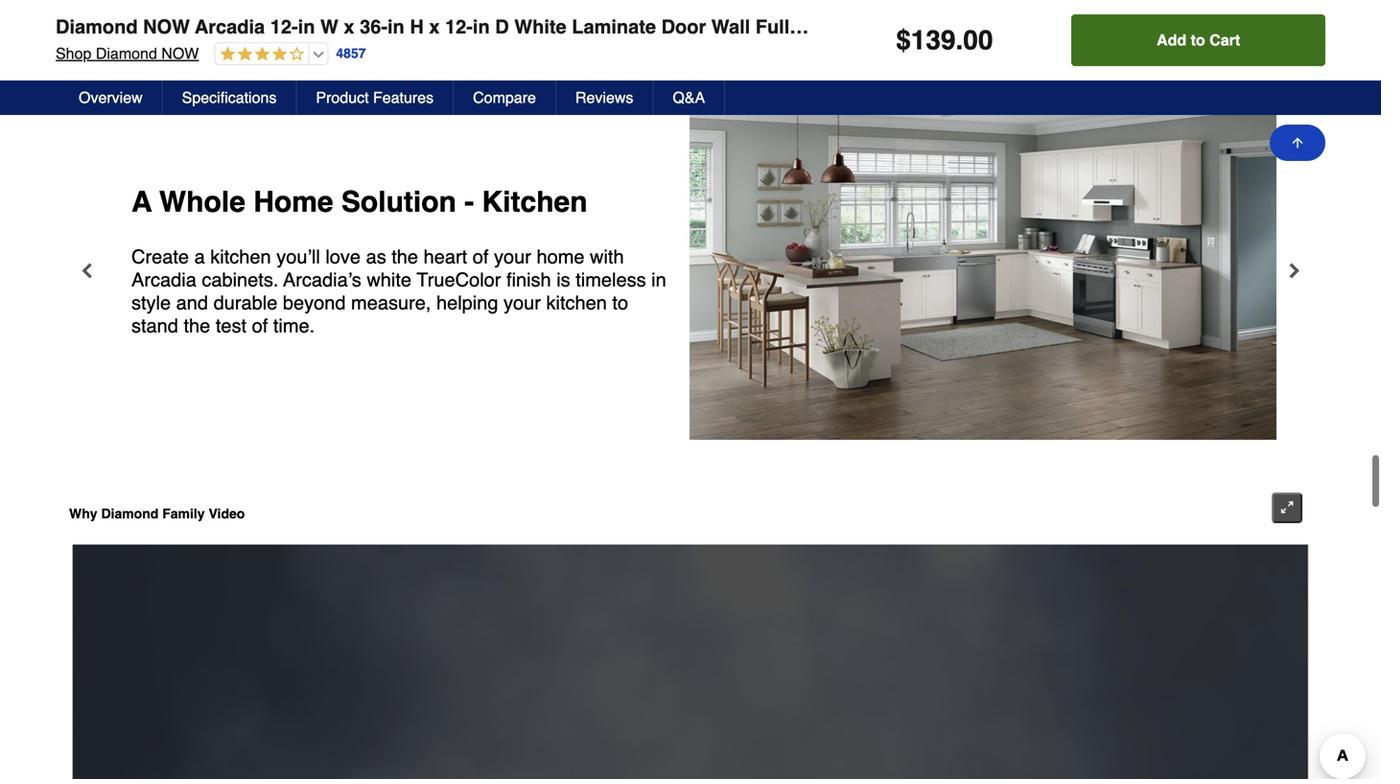 Task type: locate. For each thing, give the bounding box(es) containing it.
0 horizontal spatial door
[[662, 16, 706, 38]]

overview
[[79, 89, 143, 106]]

1 horizontal spatial 12-
[[445, 16, 473, 38]]

1 in from the left
[[298, 16, 315, 38]]

w
[[320, 16, 339, 38]]

1 horizontal spatial x
[[429, 16, 440, 38]]

0 horizontal spatial 12-
[[270, 16, 298, 38]]

1 horizontal spatial in
[[388, 16, 405, 38]]

white
[[514, 16, 567, 38]]

x right w
[[344, 16, 355, 38]]

why
[[69, 506, 97, 522]]

add to cart
[[1157, 31, 1241, 49]]

laminate
[[572, 16, 656, 38]]

0 vertical spatial now
[[143, 16, 190, 38]]

q&a button
[[654, 81, 725, 115]]

style)
[[1266, 16, 1318, 38]]

in left h
[[388, 16, 405, 38]]

2 vertical spatial diamond
[[101, 506, 159, 522]]

$
[[896, 25, 911, 56]]

wall
[[712, 16, 750, 38]]

2 horizontal spatial in
[[473, 16, 490, 38]]

now up shop diamond now
[[143, 16, 190, 38]]

cart
[[1210, 31, 1241, 49]]

x right h
[[429, 16, 440, 38]]

diamond right why
[[101, 506, 159, 522]]

add
[[1157, 31, 1187, 49]]

12-
[[270, 16, 298, 38], [445, 16, 473, 38]]

x
[[344, 16, 355, 38], [429, 16, 440, 38]]

reviews button
[[556, 81, 654, 115]]

door
[[662, 16, 706, 38], [1216, 16, 1260, 38]]

0 horizontal spatial x
[[344, 16, 355, 38]]

1 vertical spatial diamond
[[96, 45, 157, 62]]

12- right h
[[445, 16, 473, 38]]

cabinet
[[913, 16, 983, 38]]

diamond
[[56, 16, 138, 38], [96, 45, 157, 62], [101, 506, 159, 522]]

2 x from the left
[[429, 16, 440, 38]]

now
[[143, 16, 190, 38], [161, 45, 199, 62]]

1 horizontal spatial door
[[1216, 16, 1260, 38]]

diamond up overview on the left of page
[[96, 45, 157, 62]]

door right to
[[1216, 16, 1260, 38]]

now down arcadia
[[161, 45, 199, 62]]

in left d
[[473, 16, 490, 38]]

in
[[298, 16, 315, 38], [388, 16, 405, 38], [473, 16, 490, 38]]

in left w
[[298, 16, 315, 38]]

arrow up image
[[1290, 135, 1306, 151]]

add to cart button
[[1072, 14, 1326, 66]]

diamond up "shop"
[[56, 16, 138, 38]]

shop diamond now
[[56, 45, 199, 62]]

(recessed
[[988, 16, 1084, 38]]

door left wall
[[662, 16, 706, 38]]

to
[[1191, 31, 1206, 49]]

arcadia
[[195, 16, 265, 38]]

$ 139 . 00
[[896, 25, 993, 56]]

assembled
[[805, 16, 907, 38]]

panel
[[1090, 16, 1141, 38]]

12- up 4 stars image
[[270, 16, 298, 38]]

fully
[[756, 16, 800, 38]]

00
[[963, 25, 993, 56]]

diamond for why
[[101, 506, 159, 522]]

family
[[162, 506, 205, 522]]

0 horizontal spatial in
[[298, 16, 315, 38]]

product
[[316, 89, 369, 106]]

2 in from the left
[[388, 16, 405, 38]]

specifications button
[[163, 81, 297, 115]]



Task type: describe. For each thing, give the bounding box(es) containing it.
compare
[[473, 89, 536, 106]]

product features button
[[297, 81, 454, 115]]

d
[[495, 16, 509, 38]]

1 door from the left
[[662, 16, 706, 38]]

product features
[[316, 89, 434, 106]]

1 vertical spatial now
[[161, 45, 199, 62]]

diamond for shop
[[96, 45, 157, 62]]

q&a
[[673, 89, 705, 106]]

diamond now arcadia 12-in w x 36-in h x 12-in d white laminate door wall fully assembled cabinet (recessed panel shaker door style)
[[56, 16, 1318, 38]]

2 12- from the left
[[445, 16, 473, 38]]

1 x from the left
[[344, 16, 355, 38]]

139
[[911, 25, 956, 56]]

reviews
[[576, 89, 634, 106]]

compare button
[[454, 81, 556, 115]]

why diamond family video
[[69, 506, 245, 522]]

overview button
[[59, 81, 163, 115]]

0 vertical spatial diamond
[[56, 16, 138, 38]]

36-
[[360, 16, 388, 38]]

shaker
[[1146, 16, 1210, 38]]

h
[[410, 16, 424, 38]]

2 door from the left
[[1216, 16, 1260, 38]]

specifications
[[182, 89, 277, 106]]

shop
[[56, 45, 91, 62]]

features
[[373, 89, 434, 106]]

3 in from the left
[[473, 16, 490, 38]]

1 12- from the left
[[270, 16, 298, 38]]

4857
[[336, 46, 366, 61]]

4 stars image
[[215, 46, 304, 64]]

.
[[956, 25, 963, 56]]

video
[[209, 506, 245, 522]]



Task type: vqa. For each thing, say whether or not it's contained in the screenshot.
1st DOOR from right
yes



